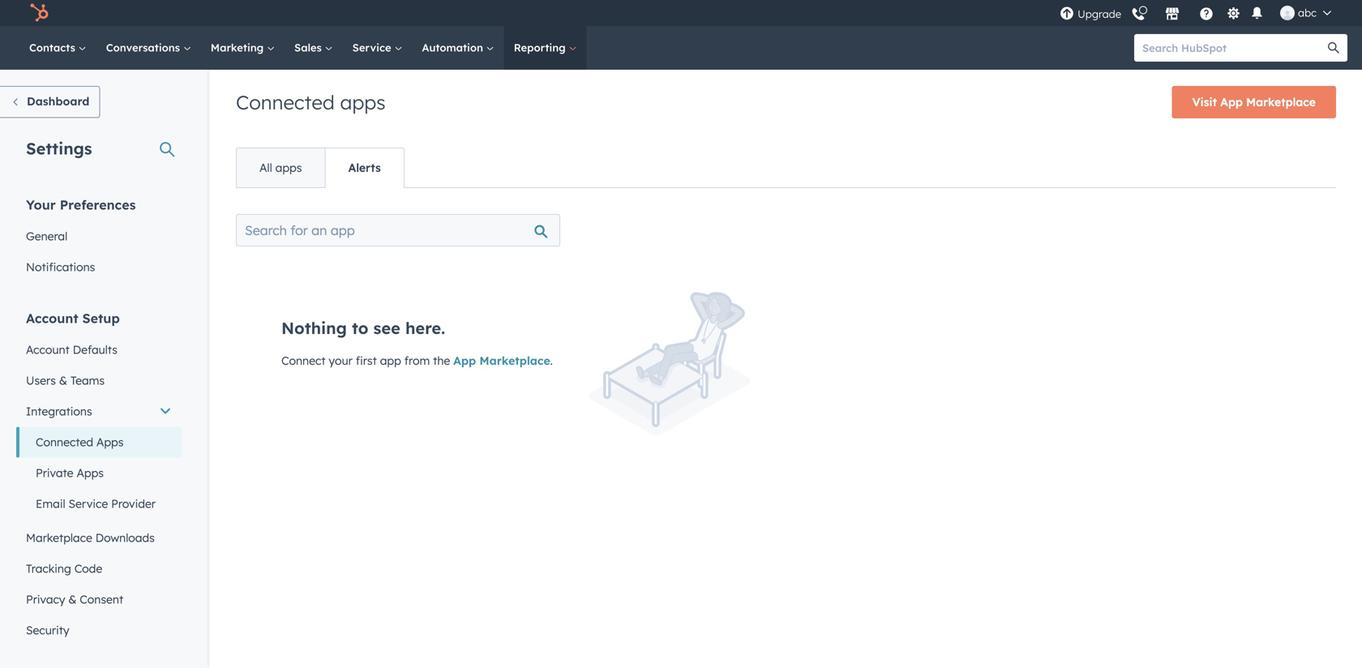 Task type: locate. For each thing, give the bounding box(es) containing it.
help button
[[1193, 4, 1220, 22]]

service right sales link
[[352, 41, 394, 54]]

menu containing abc
[[1058, 0, 1343, 26]]

email
[[36, 497, 65, 511]]

2 vertical spatial marketplace
[[26, 531, 92, 545]]

account up users
[[26, 343, 70, 357]]

your
[[329, 354, 353, 368]]

marketplace
[[1246, 95, 1316, 109], [480, 354, 550, 368], [26, 531, 92, 545]]

contacts link
[[19, 26, 96, 70]]

automation
[[422, 41, 486, 54]]

apps down service 'link'
[[340, 90, 386, 114]]

marketplace downloads
[[26, 531, 155, 545]]

connected apps
[[36, 435, 124, 449]]

apps down integrations dropdown button
[[96, 435, 124, 449]]

1 vertical spatial app
[[453, 354, 476, 368]]

1 vertical spatial service
[[69, 497, 108, 511]]

all apps
[[259, 161, 302, 175]]

email service provider
[[36, 497, 156, 511]]

tab list
[[236, 148, 404, 188]]

2 horizontal spatial marketplace
[[1246, 95, 1316, 109]]

menu
[[1058, 0, 1343, 26]]

service down private apps link
[[69, 497, 108, 511]]

&
[[59, 373, 67, 388], [68, 592, 77, 607]]

marketplace inside account setup 'element'
[[26, 531, 92, 545]]

the
[[433, 354, 450, 368]]

app
[[1221, 95, 1243, 109], [453, 354, 476, 368]]

conversations
[[106, 41, 183, 54]]

settings link
[[1224, 4, 1244, 21]]

app right the
[[453, 354, 476, 368]]

privacy & consent link
[[16, 584, 182, 615]]

1 horizontal spatial &
[[68, 592, 77, 607]]

app inside nothing to see here. tab panel
[[453, 354, 476, 368]]

1 vertical spatial &
[[68, 592, 77, 607]]

alerts link
[[325, 148, 404, 187]]

apps right 'all'
[[275, 161, 302, 175]]

sales link
[[285, 26, 343, 70]]

users & teams link
[[16, 365, 182, 396]]

tracking code
[[26, 562, 102, 576]]

here.
[[405, 318, 445, 338]]

visit app marketplace
[[1193, 95, 1316, 109]]

0 horizontal spatial &
[[59, 373, 67, 388]]

apps for all apps
[[275, 161, 302, 175]]

from
[[404, 354, 430, 368]]

visit
[[1193, 95, 1217, 109]]

1 horizontal spatial service
[[352, 41, 394, 54]]

upgrade
[[1078, 7, 1122, 21]]

0 horizontal spatial app
[[453, 354, 476, 368]]

tracking code link
[[16, 553, 182, 584]]

marketplace down search hubspot search box
[[1246, 95, 1316, 109]]

0 vertical spatial app
[[1221, 95, 1243, 109]]

0 vertical spatial apps
[[96, 435, 124, 449]]

1 vertical spatial account
[[26, 343, 70, 357]]

marketplace up tracking code
[[26, 531, 92, 545]]

connected up private apps
[[36, 435, 93, 449]]

apps
[[340, 90, 386, 114], [275, 161, 302, 175]]

1 vertical spatial marketplace
[[480, 354, 550, 368]]

marketing
[[211, 41, 267, 54]]

1 account from the top
[[26, 310, 78, 326]]

account up the account defaults
[[26, 310, 78, 326]]

users & teams
[[26, 373, 105, 388]]

0 vertical spatial &
[[59, 373, 67, 388]]

apps
[[96, 435, 124, 449], [77, 466, 104, 480]]

privacy & consent
[[26, 592, 123, 607]]

0 vertical spatial service
[[352, 41, 394, 54]]

0 vertical spatial apps
[[340, 90, 386, 114]]

apps inside tab list
[[275, 161, 302, 175]]

security
[[26, 623, 69, 637]]

apps for connected apps
[[340, 90, 386, 114]]

defaults
[[73, 343, 118, 357]]

service
[[352, 41, 394, 54], [69, 497, 108, 511]]

1 horizontal spatial connected
[[236, 90, 335, 114]]

settings image
[[1227, 7, 1241, 21]]

nothing to see here.
[[281, 318, 445, 338]]

0 vertical spatial connected
[[236, 90, 335, 114]]

& for privacy
[[68, 592, 77, 607]]

marketplaces button
[[1156, 0, 1190, 26]]

account setup element
[[16, 309, 182, 646]]

1 vertical spatial apps
[[275, 161, 302, 175]]

dashboard
[[27, 94, 89, 108]]

private apps
[[36, 466, 104, 480]]

apps for private apps
[[77, 466, 104, 480]]

1 vertical spatial connected
[[36, 435, 93, 449]]

see
[[373, 318, 400, 338]]

connected
[[236, 90, 335, 114], [36, 435, 93, 449]]

account
[[26, 310, 78, 326], [26, 343, 70, 357]]

account defaults
[[26, 343, 118, 357]]

0 horizontal spatial connected
[[36, 435, 93, 449]]

& right users
[[59, 373, 67, 388]]

marketplace right the
[[480, 354, 550, 368]]

& for users
[[59, 373, 67, 388]]

0 horizontal spatial apps
[[275, 161, 302, 175]]

users
[[26, 373, 56, 388]]

1 vertical spatial apps
[[77, 466, 104, 480]]

settings
[[26, 138, 92, 159]]

your
[[26, 197, 56, 213]]

2 account from the top
[[26, 343, 70, 357]]

account for account defaults
[[26, 343, 70, 357]]

1 horizontal spatial apps
[[340, 90, 386, 114]]

tab list containing all apps
[[236, 148, 404, 188]]

0 vertical spatial account
[[26, 310, 78, 326]]

0 horizontal spatial marketplace
[[26, 531, 92, 545]]

& right privacy
[[68, 592, 77, 607]]

search image
[[1328, 42, 1340, 54]]

apps up the email service provider
[[77, 466, 104, 480]]

app right visit
[[1221, 95, 1243, 109]]

abc button
[[1271, 0, 1341, 26]]

account for account setup
[[26, 310, 78, 326]]

Search for an app search field
[[236, 214, 560, 247]]

connected down sales
[[236, 90, 335, 114]]

1 horizontal spatial marketplace
[[480, 354, 550, 368]]

contacts
[[29, 41, 78, 54]]

0 vertical spatial marketplace
[[1246, 95, 1316, 109]]

service inside email service provider link
[[69, 497, 108, 511]]

0 horizontal spatial service
[[69, 497, 108, 511]]

account defaults link
[[16, 335, 182, 365]]

connected inside account setup 'element'
[[36, 435, 93, 449]]



Task type: vqa. For each thing, say whether or not it's contained in the screenshot.
Learn more about meta descriptions Link opens in a new window icon
no



Task type: describe. For each thing, give the bounding box(es) containing it.
downloads
[[95, 531, 155, 545]]

automation link
[[412, 26, 504, 70]]

conversations link
[[96, 26, 201, 70]]

email service provider link
[[16, 489, 182, 519]]

account setup
[[26, 310, 120, 326]]

marketplace downloads link
[[16, 523, 182, 553]]

connected apps link
[[16, 427, 182, 458]]

first
[[356, 354, 377, 368]]

your preferences element
[[16, 196, 182, 283]]

teams
[[70, 373, 105, 388]]

notifications button
[[1247, 4, 1267, 21]]

app
[[380, 354, 401, 368]]

notifications image
[[1250, 7, 1265, 21]]

hubspot image
[[29, 3, 49, 23]]

marketplaces image
[[1165, 7, 1180, 22]]

security link
[[16, 615, 182, 646]]

consent
[[80, 592, 123, 607]]

service link
[[343, 26, 412, 70]]

search button
[[1320, 34, 1348, 62]]

hubspot link
[[19, 3, 61, 23]]

preferences
[[60, 197, 136, 213]]

calling icon button
[[1125, 1, 1152, 25]]

private apps link
[[16, 458, 182, 489]]

calling icon image
[[1131, 8, 1146, 22]]

tracking
[[26, 562, 71, 576]]

connect your first app from the app marketplace .
[[281, 354, 553, 368]]

connected apps
[[236, 90, 386, 114]]

all apps link
[[237, 148, 325, 187]]

service inside service 'link'
[[352, 41, 394, 54]]

app marketplace link
[[453, 354, 550, 368]]

alerts
[[348, 161, 381, 175]]

private
[[36, 466, 73, 480]]

connect
[[281, 354, 326, 368]]

Search HubSpot search field
[[1134, 34, 1333, 62]]

gary orlando image
[[1280, 6, 1295, 20]]

privacy
[[26, 592, 65, 607]]

help image
[[1199, 7, 1214, 22]]

to
[[352, 318, 368, 338]]

reporting
[[514, 41, 569, 54]]

all
[[259, 161, 272, 175]]

marketing link
[[201, 26, 285, 70]]

general link
[[16, 221, 182, 252]]

connected for connected apps
[[36, 435, 93, 449]]

general
[[26, 229, 68, 243]]

connected for connected apps
[[236, 90, 335, 114]]

marketplace inside nothing to see here. tab panel
[[480, 354, 550, 368]]

nothing to see here. tab panel
[[236, 187, 1336, 494]]

notifications
[[26, 260, 95, 274]]

dashboard link
[[0, 86, 100, 118]]

visit app marketplace link
[[1172, 86, 1336, 118]]

sales
[[294, 41, 325, 54]]

your preferences
[[26, 197, 136, 213]]

provider
[[111, 497, 156, 511]]

upgrade image
[[1060, 7, 1075, 21]]

abc
[[1298, 6, 1317, 19]]

reporting link
[[504, 26, 587, 70]]

.
[[550, 354, 553, 368]]

code
[[74, 562, 102, 576]]

1 horizontal spatial app
[[1221, 95, 1243, 109]]

integrations
[[26, 404, 92, 418]]

setup
[[82, 310, 120, 326]]

notifications link
[[16, 252, 182, 283]]

apps for connected apps
[[96, 435, 124, 449]]

nothing
[[281, 318, 347, 338]]

integrations button
[[16, 396, 182, 427]]



